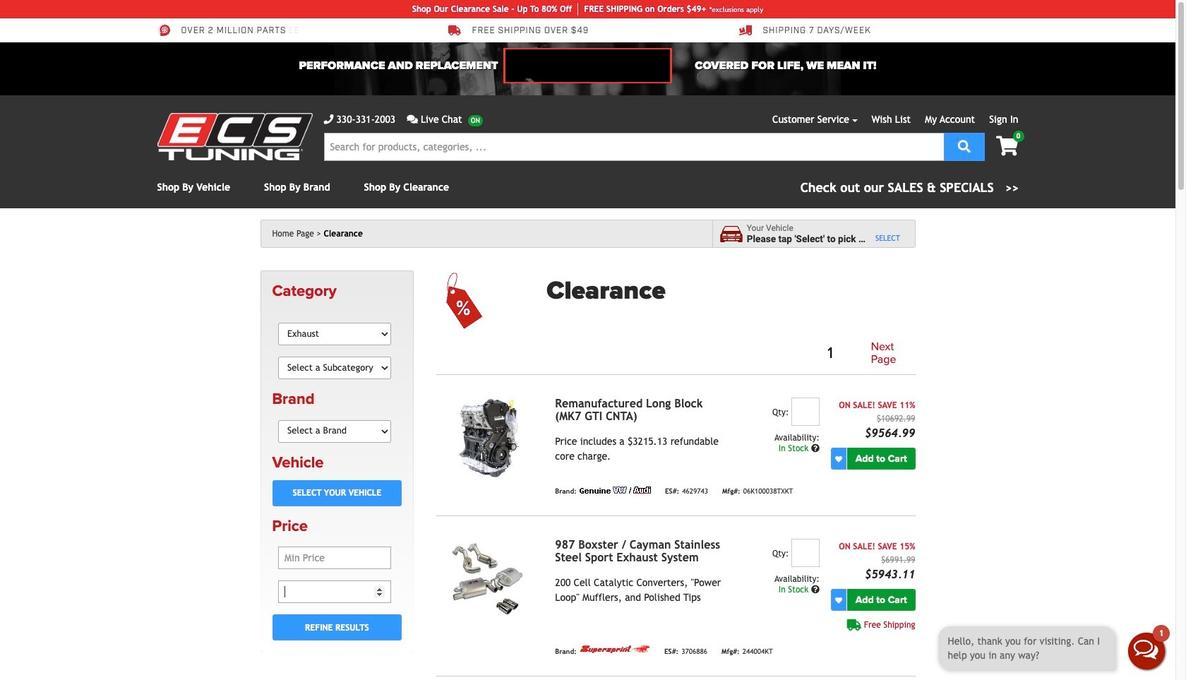 Task type: vqa. For each thing, say whether or not it's contained in the screenshot.
phone icon at the left of the page
yes



Task type: describe. For each thing, give the bounding box(es) containing it.
ecs tuning image
[[157, 113, 313, 160]]

es#4629743 - 06k100038txkt - remanufactured long block (mk7 gti cnta) - price includes a $3215.13 refundable core charge. - genuine volkswagen audi - volkswagen image
[[437, 398, 544, 478]]

lifetime replacement program banner image
[[504, 48, 672, 83]]

question circle image for 'genuine volkswagen audi - corporate logo' on the bottom add to wish list image
[[812, 444, 820, 453]]

genuine volkswagen audi - corporate logo image
[[580, 487, 651, 494]]

phone image
[[324, 114, 334, 124]]

shopping cart image
[[997, 136, 1019, 156]]

supersprint - corporate logo image
[[580, 645, 650, 654]]

es#3706886 - 244004kt - 987 boxster / cayman stainless steel sport exhaust system - 200 cell catalytic converters, "power loop" mufflers, and polished tips - supersprint - porsche image
[[437, 539, 544, 620]]

question circle image for add to wish list image associated with supersprint - corporate logo
[[812, 586, 820, 594]]

comments image
[[407, 114, 418, 124]]

paginated product list navigation navigation
[[547, 338, 916, 369]]



Task type: locate. For each thing, give the bounding box(es) containing it.
Search text field
[[324, 133, 944, 161]]

2 question circle image from the top
[[812, 586, 820, 594]]

add to wish list image
[[836, 455, 843, 462], [836, 597, 843, 604]]

search image
[[958, 140, 971, 152]]

1 question circle image from the top
[[812, 444, 820, 453]]

add to wish list image for 'genuine volkswagen audi - corporate logo' on the bottom
[[836, 455, 843, 462]]

question circle image
[[812, 444, 820, 453], [812, 586, 820, 594]]

1 vertical spatial question circle image
[[812, 586, 820, 594]]

0 vertical spatial add to wish list image
[[836, 455, 843, 462]]

1 vertical spatial add to wish list image
[[836, 597, 843, 604]]

1 add to wish list image from the top
[[836, 455, 843, 462]]

add to wish list image for supersprint - corporate logo
[[836, 597, 843, 604]]

0 vertical spatial question circle image
[[812, 444, 820, 453]]

Min Price number field
[[278, 547, 391, 569]]

None number field
[[792, 398, 820, 426], [792, 539, 820, 567], [792, 398, 820, 426], [792, 539, 820, 567]]

Max Price number field
[[278, 581, 391, 603]]

2 add to wish list image from the top
[[836, 597, 843, 604]]



